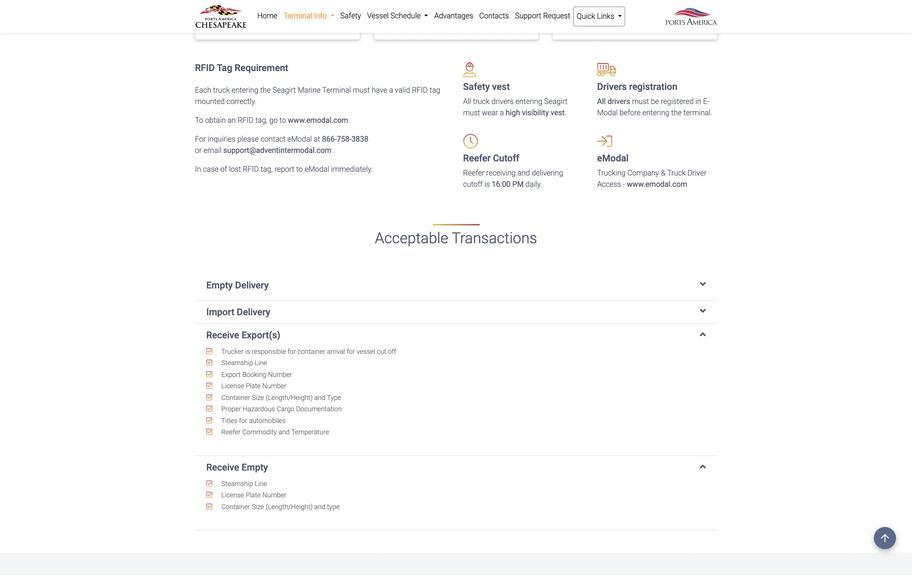 Task type: locate. For each thing, give the bounding box(es) containing it.
1 horizontal spatial is
[[485, 180, 490, 189]]

terminal right marine
[[322, 86, 351, 95]]

0 vertical spatial emodal
[[288, 135, 312, 144]]

0 horizontal spatial 866-758-3838 link
[[322, 135, 369, 144]]

steamship
[[221, 359, 253, 367], [221, 480, 253, 488]]

1 steamship from the top
[[221, 359, 253, 367]]

2 plate from the top
[[246, 491, 261, 499]]

0 horizontal spatial the
[[260, 86, 271, 95]]

terminal inside "link"
[[284, 11, 312, 20]]

0 horizontal spatial safety
[[340, 11, 361, 20]]

0 vertical spatial steamship
[[221, 359, 253, 367]]

0 vertical spatial angle down image
[[700, 279, 706, 289]]

and down automobiles
[[279, 428, 290, 436]]

0 vertical spatial must
[[353, 86, 370, 95]]

2 all from the left
[[597, 97, 606, 106]]

seagirt inside each truck entering the seagirt marine terminal must have a valid rfid tag mounted correctly.
[[273, 86, 296, 95]]

terminal
[[284, 11, 312, 20], [322, 86, 351, 95]]

&
[[661, 169, 666, 178]]

please
[[237, 135, 259, 144]]

2 license plate number from the top
[[220, 491, 287, 499]]

1 vertical spatial delivery
[[237, 306, 271, 318]]

1 vertical spatial or
[[195, 146, 202, 155]]

0 horizontal spatial or
[[195, 146, 202, 155]]

reefer for reefer commodity and temperature
[[221, 428, 241, 436]]

2 size from the top
[[252, 503, 264, 511]]

must left wear
[[463, 108, 480, 117]]

lost
[[229, 165, 241, 174]]

tag,
[[256, 116, 268, 125], [261, 165, 273, 174]]

0 vertical spatial vest
[[492, 81, 510, 92]]

license down export
[[221, 382, 244, 390]]

tag, left go
[[256, 116, 268, 125]]

trucking
[[597, 169, 626, 178]]

0 horizontal spatial must
[[353, 86, 370, 95]]

2 receive from the top
[[206, 462, 239, 473]]

for inquiries please contact emodal at 866-758-3838 or email support@adventintermodal.com .
[[195, 135, 369, 155]]

delivery for empty delivery
[[235, 279, 269, 291]]

container
[[221, 394, 250, 402], [221, 503, 250, 511]]

entering up visibility in the right top of the page
[[516, 97, 543, 106]]

0 vertical spatial 758-
[[407, 12, 422, 21]]

vessel schedule link
[[364, 7, 431, 25]]

www.emodal.com link for emodal
[[627, 180, 688, 189]]

cargo
[[277, 405, 295, 413]]

(length/height) for type
[[266, 394, 313, 402]]

truck up wear
[[473, 97, 490, 106]]

safety link
[[337, 7, 364, 25]]

is inside tab list
[[245, 348, 250, 356]]

the down requirement
[[260, 86, 271, 95]]

www.emodal.com down &
[[627, 180, 688, 189]]

angle down image
[[700, 279, 706, 289], [700, 329, 706, 339]]

line
[[255, 359, 267, 367], [255, 480, 267, 488]]

1 vertical spatial must
[[632, 97, 649, 106]]

www.emodal.com up at
[[288, 116, 348, 125]]

. right visibility in the right top of the page
[[565, 108, 567, 117]]

trucking company & truck driver access -
[[597, 169, 707, 189]]

or down check square image
[[383, 12, 390, 21]]

0 vertical spatial delivery
[[235, 279, 269, 291]]

and up pm
[[518, 169, 530, 178]]

1 vertical spatial license
[[221, 491, 244, 499]]

3838 right schedule
[[422, 12, 438, 21]]

and inside reefer receiving and delivering cutoff is
[[518, 169, 530, 178]]

off
[[388, 348, 396, 356]]

2 angle down image from the top
[[700, 329, 706, 339]]

vest
[[492, 81, 510, 92], [551, 108, 565, 117]]

0 horizontal spatial entering
[[232, 86, 259, 95]]

must inside each truck entering the seagirt marine terminal must have a valid rfid tag mounted correctly.
[[353, 86, 370, 95]]

1 size from the top
[[252, 394, 264, 402]]

seagirt inside the all truck drivers entering seagirt must wear a
[[544, 97, 568, 106]]

1 vertical spatial plate
[[246, 491, 261, 499]]

angle down image
[[700, 306, 706, 316], [700, 462, 706, 471]]

1 horizontal spatial 758-
[[407, 12, 422, 21]]

or
[[383, 12, 390, 21], [195, 146, 202, 155]]

case
[[203, 165, 219, 174]]

www.emodal.com link down &
[[627, 180, 688, 189]]

truck for each
[[213, 86, 230, 95]]

cutoff
[[463, 180, 483, 189]]

must left 'have'
[[353, 86, 370, 95]]

for
[[288, 348, 296, 356], [347, 348, 355, 356], [239, 417, 248, 425]]

(length/height) for type
[[266, 503, 313, 511]]

plate down booking
[[246, 382, 261, 390]]

2 horizontal spatial must
[[632, 97, 649, 106]]

driver
[[688, 169, 707, 178]]

to
[[195, 116, 203, 125]]

0 vertical spatial 866-758-3838 link
[[392, 12, 438, 21]]

1 vertical spatial 758-
[[337, 135, 352, 144]]

plate up container size (length/height) and type
[[246, 491, 261, 499]]

number
[[268, 371, 292, 379], [263, 382, 287, 390], [263, 491, 287, 499]]

angle down image inside empty delivery link
[[700, 279, 706, 289]]

3838 up immediately.
[[352, 135, 369, 144]]

at
[[314, 135, 320, 144]]

pm
[[513, 180, 524, 189]]

angle down image inside receive export(s) link
[[700, 329, 706, 339]]

export booking number
[[220, 371, 292, 379]]

container size (length/height) and type
[[220, 394, 341, 402]]

1 horizontal spatial drivers
[[608, 97, 631, 106]]

1 receive from the top
[[206, 329, 239, 341]]

1 horizontal spatial seagirt
[[544, 97, 568, 106]]

1 vertical spatial to
[[296, 165, 303, 174]]

angle down image for export(s)
[[700, 329, 706, 339]]

1 vertical spatial seagirt
[[544, 97, 568, 106]]

2 (length/height) from the top
[[266, 503, 313, 511]]

0 vertical spatial is
[[485, 180, 490, 189]]

a left valid
[[389, 86, 393, 95]]

1 vertical spatial safety
[[463, 81, 490, 92]]

1 all from the left
[[463, 97, 471, 106]]

reefer for reefer receiving and delivering cutoff is
[[463, 169, 485, 178]]

angle down image for delivery
[[700, 279, 706, 289]]

1 vertical spatial 3838
[[352, 135, 369, 144]]

is right 'trucker'
[[245, 348, 250, 356]]

0 horizontal spatial truck
[[213, 86, 230, 95]]

and
[[518, 169, 530, 178], [314, 394, 326, 402], [279, 428, 290, 436], [314, 503, 326, 511]]

and up documentation
[[314, 394, 326, 402]]

1 horizontal spatial safety
[[463, 81, 490, 92]]

rfid
[[195, 62, 215, 74], [412, 86, 428, 95], [238, 116, 254, 125], [243, 165, 259, 174]]

angle down image inside receive empty link
[[700, 462, 706, 471]]

emodal up trucking
[[597, 153, 629, 164]]

0 vertical spatial reefer
[[463, 153, 491, 164]]

1 line from the top
[[255, 359, 267, 367]]

cut
[[377, 348, 386, 356]]

1 vertical spatial truck
[[473, 97, 490, 106]]

truck up mounted
[[213, 86, 230, 95]]

report
[[275, 165, 295, 174]]

a
[[389, 86, 393, 95], [500, 108, 504, 117]]

delivering
[[532, 169, 563, 178]]

0 vertical spatial (length/height)
[[266, 394, 313, 402]]

empty delivery link
[[206, 279, 706, 291]]

tab list
[[195, 270, 717, 530]]

rfid tag requirement
[[195, 62, 288, 74]]

3838 inside for inquiries please contact emodal at 866-758-3838 or email support@adventintermodal.com .
[[352, 135, 369, 144]]

0 horizontal spatial 866-
[[322, 135, 337, 144]]

terminal left info
[[284, 11, 312, 20]]

steamship line up booking
[[220, 359, 267, 367]]

receive up 'trucker'
[[206, 329, 239, 341]]

758- inside for inquiries please contact emodal at 866-758-3838 or email support@adventintermodal.com .
[[337, 135, 352, 144]]

1 vertical spatial the
[[672, 108, 682, 117]]

truck inside the all truck drivers entering seagirt must wear a
[[473, 97, 490, 106]]

quick links link
[[574, 7, 626, 26]]

rfid inside each truck entering the seagirt marine terminal must have a valid rfid tag mounted correctly.
[[412, 86, 428, 95]]

1 vertical spatial entering
[[516, 97, 543, 106]]

(length/height) left the type
[[266, 503, 313, 511]]

contacts
[[479, 11, 509, 20]]

license plate number up container size (length/height) and type
[[220, 491, 287, 499]]

line down receive empty
[[255, 480, 267, 488]]

obtain
[[205, 116, 226, 125]]

before
[[620, 108, 641, 117]]

1 (length/height) from the top
[[266, 394, 313, 402]]

1 steamship line from the top
[[220, 359, 267, 367]]

tag, left report
[[261, 165, 273, 174]]

1 vertical spatial angle down image
[[700, 329, 706, 339]]

delivery
[[235, 279, 269, 291], [237, 306, 271, 318]]

documentation
[[296, 405, 342, 413]]

truck for all
[[473, 97, 490, 106]]

support
[[515, 11, 542, 20]]

1 vertical spatial www.emodal.com link
[[627, 180, 688, 189]]

terminal inside each truck entering the seagirt marine terminal must have a valid rfid tag mounted correctly.
[[322, 86, 351, 95]]

high visibility vest .
[[506, 108, 567, 117]]

0 vertical spatial 3838
[[422, 12, 438, 21]]

1 vertical spatial size
[[252, 503, 264, 511]]

1 horizontal spatial truck
[[473, 97, 490, 106]]

0 horizontal spatial all
[[463, 97, 471, 106]]

1 vertical spatial container
[[221, 503, 250, 511]]

receive for receive empty
[[206, 462, 239, 473]]

emodal left at
[[288, 135, 312, 144]]

the inside each truck entering the seagirt marine terminal must have a valid rfid tag mounted correctly.
[[260, 86, 271, 95]]

all inside the all truck drivers entering seagirt must wear a
[[463, 97, 471, 106]]

2 line from the top
[[255, 480, 267, 488]]

866-758-3838 link
[[392, 12, 438, 21], [322, 135, 369, 144]]

1 vertical spatial steamship line
[[220, 480, 267, 488]]

0 vertical spatial line
[[255, 359, 267, 367]]

flexi-van: www.flexi-van.com
[[573, 12, 670, 21]]

0 horizontal spatial terminal
[[284, 11, 312, 20]]

0 vertical spatial safety
[[340, 11, 361, 20]]

1 vertical spatial empty
[[242, 462, 268, 473]]

tag
[[430, 86, 441, 95]]

the down the registered in the right of the page
[[672, 108, 682, 117]]

empty up import
[[206, 279, 233, 291]]

reefer inside reefer receiving and delivering cutoff is
[[463, 169, 485, 178]]

1 vertical spatial 866-
[[322, 135, 337, 144]]

angle down image for delivery
[[700, 306, 706, 316]]

container down receive empty
[[221, 503, 250, 511]]

modal
[[597, 108, 618, 117]]

have
[[372, 86, 387, 95]]

2 horizontal spatial entering
[[643, 108, 670, 117]]

vest right visibility in the right top of the page
[[551, 108, 565, 117]]

1 drivers from the left
[[492, 97, 514, 106]]

to
[[280, 116, 286, 125], [296, 165, 303, 174]]

size down receive empty
[[252, 503, 264, 511]]

entering down be
[[643, 108, 670, 117]]

0 horizontal spatial is
[[245, 348, 250, 356]]

. up immediately.
[[333, 146, 335, 155]]

receive for receive export(s)
[[206, 329, 239, 341]]

2 vertical spatial must
[[463, 108, 480, 117]]

1 horizontal spatial terminal
[[322, 86, 351, 95]]

1 angle down image from the top
[[700, 306, 706, 316]]

2 steamship line from the top
[[220, 480, 267, 488]]

-
[[623, 180, 625, 189]]

steamship down receive empty
[[221, 480, 253, 488]]

1 vertical spatial reefer
[[463, 169, 485, 178]]

steamship line
[[220, 359, 267, 367], [220, 480, 267, 488]]

0 vertical spatial container
[[221, 394, 250, 402]]

empty
[[206, 279, 233, 291], [242, 462, 268, 473]]

1 horizontal spatial .
[[348, 116, 350, 125]]

drivers up high
[[492, 97, 514, 106]]

1 vertical spatial terminal
[[322, 86, 351, 95]]

0 vertical spatial license
[[221, 382, 244, 390]]

1 vertical spatial number
[[263, 382, 287, 390]]

must left be
[[632, 97, 649, 106]]

758-
[[407, 12, 422, 21], [337, 135, 352, 144]]

1 horizontal spatial a
[[500, 108, 504, 117]]

must inside "must be registered in e- modal before entering the terminal."
[[632, 97, 649, 106]]

license plate number
[[220, 382, 287, 390], [220, 491, 287, 499]]

1 vertical spatial receive
[[206, 462, 239, 473]]

0 horizontal spatial 758-
[[337, 135, 352, 144]]

entering inside each truck entering the seagirt marine terminal must have a valid rfid tag mounted correctly.
[[232, 86, 259, 95]]

to right report
[[296, 165, 303, 174]]

for right arrival
[[347, 348, 355, 356]]

0 vertical spatial steamship line
[[220, 359, 267, 367]]

2 drivers from the left
[[608, 97, 631, 106]]

terminal info
[[284, 11, 329, 20]]

vest up the all truck drivers entering seagirt must wear a
[[492, 81, 510, 92]]

delivery up export(s)
[[237, 306, 271, 318]]

reefer inside tab list
[[221, 428, 241, 436]]

1 horizontal spatial entering
[[516, 97, 543, 106]]

0 horizontal spatial to
[[280, 116, 286, 125]]

receive down titles
[[206, 462, 239, 473]]

1 vertical spatial is
[[245, 348, 250, 356]]

1 vertical spatial a
[[500, 108, 504, 117]]

1 vertical spatial tag,
[[261, 165, 273, 174]]

0 vertical spatial tag,
[[256, 116, 268, 125]]

go to top image
[[874, 527, 897, 549]]

www.flexi-van.com link
[[607, 12, 670, 21]]

truck inside each truck entering the seagirt marine terminal must have a valid rfid tag mounted correctly.
[[213, 86, 230, 95]]

2 container from the top
[[221, 503, 250, 511]]

www.emodal.com link up at
[[288, 116, 348, 125]]

steamship down 'trucker'
[[221, 359, 253, 367]]

seagirt
[[273, 86, 296, 95], [544, 97, 568, 106]]

seagirt up high visibility vest .
[[544, 97, 568, 106]]

truck
[[213, 86, 230, 95], [473, 97, 490, 106]]

0 vertical spatial receive
[[206, 329, 239, 341]]

license plate number down booking
[[220, 382, 287, 390]]

seagirt for entering
[[544, 97, 568, 106]]

quick
[[577, 12, 596, 21]]

seagirt left marine
[[273, 86, 296, 95]]

entering up correctly.
[[232, 86, 259, 95]]

866-
[[392, 12, 407, 21], [322, 135, 337, 144]]

all up modal
[[597, 97, 606, 106]]

angle down image inside import delivery link
[[700, 306, 706, 316]]

0 vertical spatial plate
[[246, 382, 261, 390]]

e-
[[703, 97, 710, 106]]

1 horizontal spatial www.emodal.com
[[627, 180, 688, 189]]

1 vertical spatial angle down image
[[700, 462, 706, 471]]

safety left vessel
[[340, 11, 361, 20]]

is left 16:00 at the right of page
[[485, 180, 490, 189]]

for right titles
[[239, 417, 248, 425]]

0 vertical spatial empty
[[206, 279, 233, 291]]

receive
[[206, 329, 239, 341], [206, 462, 239, 473]]

home link
[[254, 7, 280, 25]]

drivers up before
[[608, 97, 631, 106]]

0 vertical spatial entering
[[232, 86, 259, 95]]

empty down commodity at the bottom left of the page
[[242, 462, 268, 473]]

1 angle down image from the top
[[700, 279, 706, 289]]

safety
[[340, 11, 361, 20], [463, 81, 490, 92]]

safety for safety
[[340, 11, 361, 20]]

titles for automobiles
[[220, 417, 286, 425]]

(length/height) up cargo
[[266, 394, 313, 402]]

license down receive empty
[[221, 491, 244, 499]]

reefer receiving and delivering cutoff is
[[463, 169, 563, 189]]

all for all truck drivers entering seagirt must wear a
[[463, 97, 471, 106]]

emodal down at
[[305, 165, 329, 174]]

line up export booking number at the left
[[255, 359, 267, 367]]

a left high
[[500, 108, 504, 117]]

0 horizontal spatial www.emodal.com link
[[288, 116, 348, 125]]

1 vertical spatial vest
[[551, 108, 565, 117]]

0 vertical spatial 866-
[[392, 12, 407, 21]]

steamship line down receive empty
[[220, 480, 267, 488]]

. down each truck entering the seagirt marine terminal must have a valid rfid tag mounted correctly.
[[348, 116, 350, 125]]

size up hazardous
[[252, 394, 264, 402]]

or down for
[[195, 146, 202, 155]]

container up proper
[[221, 394, 250, 402]]

0 vertical spatial size
[[252, 394, 264, 402]]

1 horizontal spatial must
[[463, 108, 480, 117]]

1 container from the top
[[221, 394, 250, 402]]

0 horizontal spatial vest
[[492, 81, 510, 92]]

an
[[228, 116, 236, 125]]

2 angle down image from the top
[[700, 462, 706, 471]]

1 vertical spatial (length/height)
[[266, 503, 313, 511]]

0 vertical spatial www.emodal.com link
[[288, 116, 348, 125]]

to right go
[[280, 116, 286, 125]]

all down safety vest
[[463, 97, 471, 106]]

a inside each truck entering the seagirt marine terminal must have a valid rfid tag mounted correctly.
[[389, 86, 393, 95]]

0 vertical spatial seagirt
[[273, 86, 296, 95]]

1 vertical spatial steamship
[[221, 480, 253, 488]]

safety up wear
[[463, 81, 490, 92]]

0 vertical spatial terminal
[[284, 11, 312, 20]]

for left container
[[288, 348, 296, 356]]

delivery up import delivery
[[235, 279, 269, 291]]



Task type: vqa. For each thing, say whether or not it's contained in the screenshot.
www.emodal.com Link related to eModal
yes



Task type: describe. For each thing, give the bounding box(es) containing it.
vessel
[[357, 348, 375, 356]]

check square image
[[383, 2, 390, 9]]

advantages
[[434, 11, 473, 20]]

reefer cutoff
[[463, 153, 520, 164]]

and left the type
[[314, 503, 326, 511]]

safety vest
[[463, 81, 510, 92]]

1 horizontal spatial or
[[383, 12, 390, 21]]

container for container size (length/height) and type
[[221, 503, 250, 511]]

size for container size (length/height) and type
[[252, 394, 264, 402]]

2 license from the top
[[221, 491, 244, 499]]

or inside for inquiries please contact emodal at 866-758-3838 or email support@adventintermodal.com .
[[195, 146, 202, 155]]

support@adventintermodal.com
[[223, 146, 332, 155]]

container size (length/height) and type
[[220, 503, 340, 511]]

. inside for inquiries please contact emodal at 866-758-3838 or email support@adventintermodal.com .
[[333, 146, 335, 155]]

support@adventintermodal.com link
[[223, 146, 333, 155]]

visibility
[[522, 108, 549, 117]]

1 license plate number from the top
[[220, 382, 287, 390]]

acceptable transactions
[[375, 229, 537, 247]]

0 vertical spatial www.emodal.com
[[288, 116, 348, 125]]

import delivery
[[206, 306, 271, 318]]

receive empty
[[206, 462, 268, 473]]

van:
[[590, 12, 605, 21]]

booking
[[242, 371, 267, 379]]

marine
[[298, 86, 321, 95]]

all for all drivers
[[597, 97, 606, 106]]

support request link
[[512, 7, 574, 25]]

1 horizontal spatial vest
[[551, 108, 565, 117]]

drivers
[[597, 81, 627, 92]]

www.flexi-
[[607, 12, 641, 21]]

in case of lost rfid tag, report to emodal immediately.
[[195, 165, 373, 174]]

links
[[597, 12, 615, 21]]

import delivery link
[[206, 306, 706, 318]]

type
[[327, 503, 340, 511]]

email
[[204, 146, 222, 155]]

1 horizontal spatial for
[[288, 348, 296, 356]]

www.emodal.com link for each truck entering the seagirt marine terminal must have a valid rfid tag mounted correctly.
[[288, 116, 348, 125]]

size for container size (length/height) and type
[[252, 503, 264, 511]]

trucker
[[221, 348, 244, 356]]

2 steamship from the top
[[221, 480, 253, 488]]

receive empty link
[[206, 462, 706, 473]]

16:00 pm daily.
[[492, 180, 542, 189]]

emodal inside for inquiries please contact emodal at 866-758-3838 or email support@adventintermodal.com .
[[288, 135, 312, 144]]

proper hazardous cargo documentation
[[220, 405, 342, 413]]

1 vertical spatial 866-758-3838 link
[[322, 135, 369, 144]]

the inside "must be registered in e- modal before entering the terminal."
[[672, 108, 682, 117]]

container
[[298, 348, 326, 356]]

drivers registration
[[597, 81, 678, 92]]

reefer for reefer cutoff
[[463, 153, 491, 164]]

2 vertical spatial number
[[263, 491, 287, 499]]

0 horizontal spatial empty
[[206, 279, 233, 291]]

automobiles
[[249, 417, 286, 425]]

terminal info link
[[280, 7, 337, 25]]

1 plate from the top
[[246, 382, 261, 390]]

reefer commodity and temperature
[[220, 428, 329, 436]]

company
[[628, 169, 659, 178]]

or 866-758-3838
[[383, 12, 438, 21]]

in
[[195, 165, 201, 174]]

temperature
[[291, 428, 329, 436]]

1 vertical spatial emodal
[[597, 153, 629, 164]]

high
[[506, 108, 520, 117]]

delivery for import delivery
[[237, 306, 271, 318]]

go
[[269, 116, 278, 125]]

1 horizontal spatial 866-
[[392, 12, 407, 21]]

flexi-
[[573, 12, 590, 21]]

1 horizontal spatial to
[[296, 165, 303, 174]]

2 vertical spatial emodal
[[305, 165, 329, 174]]

immediately.
[[331, 165, 373, 174]]

1 horizontal spatial 866-758-3838 link
[[392, 12, 438, 21]]

safety for safety vest
[[463, 81, 490, 92]]

1 vertical spatial www.emodal.com
[[627, 180, 688, 189]]

a inside the all truck drivers entering seagirt must wear a
[[500, 108, 504, 117]]

proper
[[221, 405, 241, 413]]

trucker is responsible for container arrival for vessel cut off
[[220, 348, 396, 356]]

receiving
[[487, 169, 516, 178]]

info
[[314, 11, 327, 20]]

quick links
[[577, 12, 616, 21]]

vessel schedule
[[367, 11, 423, 20]]

container for container size (length/height) and type
[[221, 394, 250, 402]]

titles
[[221, 417, 238, 425]]

check square image
[[562, 13, 569, 20]]

2 horizontal spatial .
[[565, 108, 567, 117]]

cutoff
[[493, 153, 520, 164]]

is inside reefer receiving and delivering cutoff is
[[485, 180, 490, 189]]

0 vertical spatial number
[[268, 371, 292, 379]]

angle down image for empty
[[700, 462, 706, 471]]

responsible
[[252, 348, 286, 356]]

866- inside for inquiries please contact emodal at 866-758-3838 or email support@adventintermodal.com .
[[322, 135, 337, 144]]

truck
[[668, 169, 686, 178]]

mounted
[[195, 97, 225, 106]]

entering inside "must be registered in e- modal before entering the terminal."
[[643, 108, 670, 117]]

must be registered in e- modal before entering the terminal.
[[597, 97, 713, 117]]

entering inside the all truck drivers entering seagirt must wear a
[[516, 97, 543, 106]]

import
[[206, 306, 235, 318]]

in
[[696, 97, 702, 106]]

advantages link
[[431, 7, 476, 25]]

seagirt for the
[[273, 86, 296, 95]]

contacts link
[[476, 7, 512, 25]]

requirement
[[235, 62, 288, 74]]

van.com
[[641, 12, 670, 21]]

0 horizontal spatial for
[[239, 417, 248, 425]]

daily.
[[526, 180, 542, 189]]

be
[[651, 97, 659, 106]]

export
[[221, 371, 241, 379]]

each
[[195, 86, 211, 95]]

tab list containing empty delivery
[[195, 270, 717, 530]]

contact
[[261, 135, 286, 144]]

for
[[195, 135, 206, 144]]

valid
[[395, 86, 410, 95]]

2 horizontal spatial for
[[347, 348, 355, 356]]

registration
[[629, 81, 678, 92]]

to obtain an rfid tag, go to www.emodal.com .
[[195, 116, 350, 125]]

commodity
[[242, 428, 277, 436]]

correctly.
[[227, 97, 257, 106]]

drivers inside the all truck drivers entering seagirt must wear a
[[492, 97, 514, 106]]

arrival
[[327, 348, 345, 356]]

tag
[[217, 62, 232, 74]]

receive export(s)
[[206, 329, 281, 341]]

must inside the all truck drivers entering seagirt must wear a
[[463, 108, 480, 117]]

registered
[[661, 97, 694, 106]]

wear
[[482, 108, 498, 117]]

of
[[220, 165, 227, 174]]

inquiries
[[208, 135, 236, 144]]

1 license from the top
[[221, 382, 244, 390]]

1 horizontal spatial empty
[[242, 462, 268, 473]]



